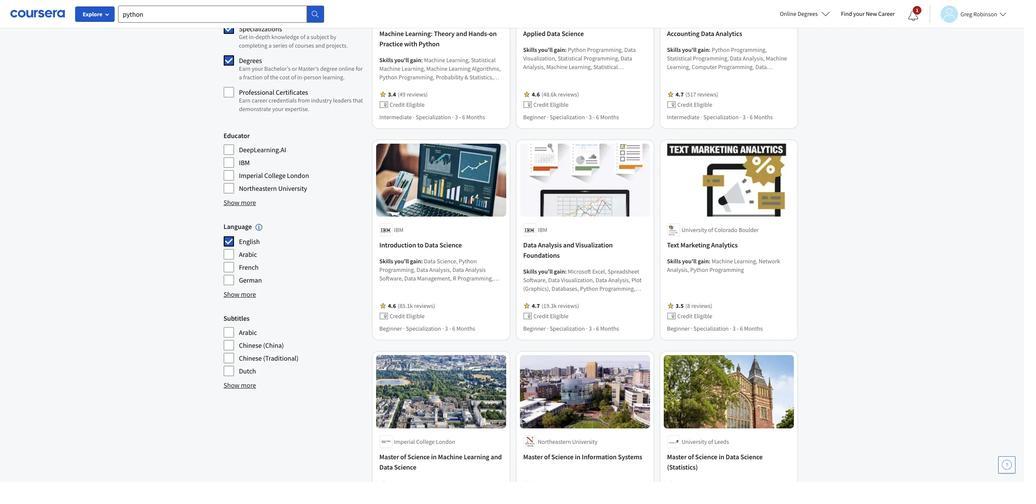 Task type: locate. For each thing, give the bounding box(es) containing it.
0 vertical spatial imperial
[[239, 171, 263, 180]]

skills you'll gain : down 'accounting'
[[667, 46, 712, 54]]

of
[[708, 15, 713, 22], [300, 33, 305, 41], [289, 42, 294, 49], [264, 73, 269, 81], [291, 73, 296, 81], [708, 226, 713, 234], [708, 438, 713, 446], [400, 453, 406, 461], [544, 453, 550, 461], [688, 453, 694, 461]]

earn your bachelor's or master's degree online for a fraction of the cost of in-person learning.
[[239, 65, 363, 81]]

intermediate for accounting data analytics
[[667, 113, 700, 121]]

1 horizontal spatial in-
[[297, 73, 304, 81]]

1 intermediate · specialization · 3 - 6 months from the left
[[379, 113, 485, 121]]

chinese for chinese (china)
[[239, 341, 262, 350]]

1 horizontal spatial intermediate · specialization · 3 - 6 months
[[667, 113, 773, 121]]

you'll down foundations
[[538, 268, 553, 276]]

college up master of science in machine learning and data science
[[416, 438, 435, 446]]

credit down the (49
[[390, 101, 405, 109]]

: for applied data science
[[565, 46, 567, 54]]

3 show more button from the top
[[223, 381, 256, 391]]

professional
[[239, 88, 274, 97]]

ibm inside educator group
[[239, 158, 250, 167]]

show more for dutch
[[223, 381, 256, 390]]

1 horizontal spatial your
[[272, 105, 284, 113]]

ibm up introduction
[[394, 226, 403, 234]]

2 horizontal spatial in
[[719, 453, 724, 461]]

and down subject
[[315, 42, 325, 49]]

1 vertical spatial imperial college london
[[394, 438, 455, 446]]

skills you'll gain : down with
[[379, 56, 424, 64]]

from
[[298, 97, 310, 104]]

intermediate · specialization · 3 - 6 months for analytics
[[667, 113, 773, 121]]

What do you want to learn? text field
[[118, 5, 307, 23]]

show more button
[[223, 198, 256, 208], [223, 290, 256, 300], [223, 381, 256, 391]]

projects.
[[326, 42, 348, 49]]

a inside earn your bachelor's or master's degree online for a fraction of the cost of in-person learning.
[[239, 73, 242, 81]]

imperial inside educator group
[[239, 171, 263, 180]]

more for dutch
[[241, 381, 256, 390]]

1 vertical spatial arabic
[[239, 329, 257, 337]]

explore button
[[75, 6, 115, 22]]

accounting data analytics link
[[667, 28, 790, 39]]

master's
[[298, 65, 319, 73]]

0 vertical spatial arabic
[[239, 250, 257, 259]]

find
[[841, 10, 852, 18]]

ibm down the deeplearning.ai
[[239, 158, 250, 167]]

beginner down 3.5 on the bottom right of page
[[667, 325, 690, 333]]

information about this filter group image
[[255, 224, 262, 231]]

2 horizontal spatial ibm
[[538, 226, 547, 234]]

beginner
[[523, 113, 546, 121], [379, 325, 402, 333], [523, 325, 546, 333], [667, 325, 690, 333]]

greg robinson button
[[930, 5, 1007, 23]]

0 horizontal spatial london
[[287, 171, 309, 180]]

0 horizontal spatial your
[[252, 65, 263, 73]]

reviews) right (85.1k
[[414, 302, 435, 310]]

credit down '(19.3k'
[[534, 313, 549, 320]]

chinese for chinese (traditional)
[[239, 354, 262, 363]]

3.5 (8 reviews)
[[676, 302, 712, 310]]

1 horizontal spatial master
[[523, 453, 543, 461]]

and
[[456, 29, 467, 38], [315, 42, 325, 49], [563, 241, 574, 250], [491, 453, 502, 461]]

0 vertical spatial machine
[[379, 29, 404, 38]]

beginner · specialization · 3 - 6 months for analytics
[[667, 325, 763, 333]]

skills for introduction to data science
[[379, 258, 393, 265]]

credit for accounting data analytics
[[677, 101, 693, 109]]

get in-depth knowledge of a subject by completing a series of courses and projects.
[[239, 33, 348, 49]]

intermediate down (517
[[667, 113, 700, 121]]

skills you'll gain : for accounting data analytics
[[667, 46, 712, 54]]

0 horizontal spatial in-
[[249, 33, 255, 41]]

2 vertical spatial show more button
[[223, 381, 256, 391]]

show more for german
[[223, 290, 256, 299]]

earn up demonstrate
[[239, 97, 251, 104]]

in for information
[[575, 453, 580, 461]]

skills down introduction
[[379, 258, 393, 265]]

0 horizontal spatial in
[[431, 453, 437, 461]]

in inside "master of science in data science (statistics)"
[[719, 453, 724, 461]]

months for applied data science
[[600, 113, 619, 121]]

0 vertical spatial london
[[287, 171, 309, 180]]

2 earn from the top
[[239, 97, 251, 104]]

more down 'german' at left bottom
[[241, 290, 256, 299]]

1 master from the left
[[379, 453, 399, 461]]

credit eligible for text
[[677, 313, 712, 320]]

northeastern university
[[239, 184, 307, 193], [538, 438, 597, 446]]

0 horizontal spatial imperial college london
[[239, 171, 309, 180]]

eligible for accounting
[[694, 101, 712, 109]]

earn inside earn your bachelor's or master's degree online for a fraction of the cost of in-person learning.
[[239, 65, 251, 73]]

analysis,
[[667, 266, 689, 274]]

ibm
[[239, 158, 250, 167], [394, 226, 403, 234], [538, 226, 547, 234]]

3 for applied data science
[[589, 113, 592, 121]]

4.7 (517 reviews)
[[676, 91, 718, 98]]

master
[[379, 453, 399, 461], [523, 453, 543, 461], [667, 453, 687, 461]]

1 horizontal spatial in
[[575, 453, 580, 461]]

0 vertical spatial 4.6
[[532, 91, 540, 98]]

: for machine learning: theory and hands-on practice with python
[[421, 56, 423, 64]]

northeastern university inside educator group
[[239, 184, 307, 193]]

gain down data analysis and visualization foundations
[[554, 268, 565, 276]]

online
[[780, 10, 796, 18]]

subtitles group
[[223, 314, 364, 377]]

3 master from the left
[[667, 453, 687, 461]]

imperial college london inside educator group
[[239, 171, 309, 180]]

- for text marketing analytics
[[737, 325, 739, 333]]

practice
[[379, 39, 403, 48]]

2 arabic from the top
[[239, 329, 257, 337]]

2 horizontal spatial machine
[[712, 258, 733, 265]]

skills you'll gain :
[[523, 46, 568, 54], [667, 46, 712, 54], [379, 56, 424, 64], [379, 258, 424, 265], [667, 258, 712, 265], [523, 268, 568, 276]]

reviews) for applied
[[558, 91, 579, 98]]

1 vertical spatial london
[[436, 438, 455, 446]]

arabic inside subtitles group
[[239, 329, 257, 337]]

dutch
[[239, 367, 256, 376]]

1 vertical spatial show more
[[223, 290, 256, 299]]

1 vertical spatial show
[[223, 290, 240, 299]]

1 more from the top
[[241, 198, 256, 207]]

3.5
[[676, 302, 684, 310]]

greg
[[961, 10, 972, 18]]

0 horizontal spatial intermediate
[[379, 113, 412, 121]]

credit eligible down 4.7 (517 reviews)
[[677, 101, 712, 109]]

1 vertical spatial your
[[252, 65, 263, 73]]

master for master of science in machine learning and data science
[[379, 453, 399, 461]]

learning
[[464, 453, 489, 461]]

4.6 (48.6k reviews)
[[532, 91, 579, 98]]

0 horizontal spatial machine
[[379, 29, 404, 38]]

1 vertical spatial 4.7
[[532, 302, 540, 310]]

specialization for data
[[550, 325, 585, 333]]

in inside master of science in machine learning and data science
[[431, 453, 437, 461]]

4.6 left (85.1k
[[388, 302, 396, 310]]

northeastern inside educator group
[[239, 184, 277, 193]]

degrees inside popup button
[[798, 10, 818, 18]]

2 vertical spatial your
[[272, 105, 284, 113]]

machine up practice
[[379, 29, 404, 38]]

credit down (85.1k
[[390, 313, 405, 320]]

show more button up language
[[223, 198, 256, 208]]

1 horizontal spatial 4.7
[[676, 91, 684, 98]]

learning.
[[323, 73, 345, 81]]

eligible down 4.6 (85.1k reviews)
[[406, 313, 425, 320]]

specialization down 3.4 (49 reviews)
[[416, 113, 451, 121]]

2 show more button from the top
[[223, 290, 256, 300]]

person
[[304, 73, 321, 81]]

reviews)
[[407, 91, 428, 98], [558, 91, 579, 98], [697, 91, 718, 98], [414, 302, 435, 310], [558, 302, 579, 310], [691, 302, 712, 310]]

your inside earn your bachelor's or master's degree online for a fraction of the cost of in-person learning.
[[252, 65, 263, 73]]

0 horizontal spatial northeastern university
[[239, 184, 307, 193]]

3 for introduction to data science
[[445, 325, 448, 333]]

2 master from the left
[[523, 453, 543, 461]]

2 vertical spatial machine
[[438, 453, 462, 461]]

months
[[466, 113, 485, 121], [600, 113, 619, 121], [754, 113, 773, 121], [456, 325, 475, 333], [600, 325, 619, 333], [744, 325, 763, 333]]

3 more from the top
[[241, 381, 256, 390]]

more
[[241, 198, 256, 207], [241, 290, 256, 299], [241, 381, 256, 390]]

chinese
[[239, 341, 262, 350], [239, 354, 262, 363]]

degrees inside learning product group
[[239, 56, 262, 65]]

show more button for dutch
[[223, 381, 256, 391]]

1 horizontal spatial ibm
[[394, 226, 403, 234]]

northeastern up master of science in information systems
[[538, 438, 571, 446]]

master inside master of science in machine learning and data science
[[379, 453, 399, 461]]

1 earn from the top
[[239, 65, 251, 73]]

intermediate
[[379, 113, 412, 121], [667, 113, 700, 121]]

machine left learning
[[438, 453, 462, 461]]

0 vertical spatial show
[[223, 198, 240, 207]]

1 horizontal spatial college
[[416, 438, 435, 446]]

credit eligible down 3.5 (8 reviews)
[[677, 313, 712, 320]]

eligible down 4.7 (517 reviews)
[[694, 101, 712, 109]]

show more down 'dutch'
[[223, 381, 256, 390]]

degrees
[[798, 10, 818, 18], [239, 56, 262, 65]]

0 horizontal spatial python
[[419, 39, 440, 48]]

1 vertical spatial northeastern university
[[538, 438, 597, 446]]

master of science in data science (statistics)
[[667, 453, 763, 472]]

1 vertical spatial 4.6
[[388, 302, 396, 310]]

1 vertical spatial a
[[269, 42, 272, 49]]

northeastern down the deeplearning.ai
[[239, 184, 277, 193]]

intermediate · specialization · 3 - 6 months down 3.4 (49 reviews)
[[379, 113, 485, 121]]

: down "applied data science"
[[565, 46, 567, 54]]

that
[[353, 97, 363, 104]]

gain down with
[[410, 56, 421, 64]]

earn inside earn career credentials from industry leaders that demonstrate your expertise.
[[239, 97, 251, 104]]

1 horizontal spatial a
[[269, 42, 272, 49]]

:
[[565, 46, 567, 54], [709, 46, 710, 54], [421, 56, 423, 64], [421, 258, 423, 265], [709, 258, 710, 265], [565, 268, 567, 276]]

show for german
[[223, 290, 240, 299]]

machine inside machine learning: theory and hands-on practice with python
[[379, 29, 404, 38]]

show more for northeastern university
[[223, 198, 256, 207]]

show more up language
[[223, 198, 256, 207]]

degrees right online
[[798, 10, 818, 18]]

1 show more from the top
[[223, 198, 256, 207]]

1 horizontal spatial northeastern
[[538, 438, 571, 446]]

0 horizontal spatial 4.7
[[532, 302, 540, 310]]

(traditional)
[[263, 354, 299, 363]]

skills
[[523, 46, 537, 54], [667, 46, 681, 54], [379, 56, 393, 64], [379, 258, 393, 265], [667, 258, 681, 265], [523, 268, 537, 276]]

subtitles
[[223, 314, 249, 323]]

0 vertical spatial imperial college london
[[239, 171, 309, 180]]

a left series
[[269, 42, 272, 49]]

None search field
[[118, 5, 324, 23]]

a up the courses
[[307, 33, 310, 41]]

of inside "master of science in data science (statistics)"
[[688, 453, 694, 461]]

machine inside master of science in machine learning and data science
[[438, 453, 462, 461]]

you'll for machine learning: theory and hands-on practice with python
[[394, 56, 409, 64]]

skills down foundations
[[523, 268, 537, 276]]

1 horizontal spatial imperial
[[394, 438, 415, 446]]

skills you'll gain : down introduction
[[379, 258, 424, 265]]

show down 'german' at left bottom
[[223, 290, 240, 299]]

intermediate · specialization · 3 - 6 months
[[379, 113, 485, 121], [667, 113, 773, 121]]

1 horizontal spatial london
[[436, 438, 455, 446]]

2 chinese from the top
[[239, 354, 262, 363]]

3 show from the top
[[223, 381, 240, 390]]

0 horizontal spatial intermediate · specialization · 3 - 6 months
[[379, 113, 485, 121]]

1 horizontal spatial 4.6
[[532, 91, 540, 98]]

the
[[270, 73, 278, 81]]

college inside educator group
[[264, 171, 286, 180]]

2 horizontal spatial your
[[853, 10, 865, 18]]

in- inside earn your bachelor's or master's degree online for a fraction of the cost of in-person learning.
[[297, 73, 304, 81]]

you'll up analysis, at the right of page
[[682, 258, 697, 265]]

0 vertical spatial northeastern
[[239, 184, 277, 193]]

3 in from the left
[[719, 453, 724, 461]]

specialization for applied
[[550, 113, 585, 121]]

english
[[239, 238, 260, 246]]

your for find
[[853, 10, 865, 18]]

2 more from the top
[[241, 290, 256, 299]]

credit eligible for accounting
[[677, 101, 712, 109]]

0 horizontal spatial ibm
[[239, 158, 250, 167]]

analytics inside text marketing analytics link
[[711, 241, 738, 250]]

beginner down (48.6k
[[523, 113, 546, 121]]

1 vertical spatial machine
[[712, 258, 733, 265]]

more up language
[[241, 198, 256, 207]]

university inside educator group
[[278, 184, 307, 193]]

0 vertical spatial show more button
[[223, 198, 256, 208]]

0 horizontal spatial northeastern
[[239, 184, 277, 193]]

northeastern university up master of science in information systems
[[538, 438, 597, 446]]

1 horizontal spatial machine
[[438, 453, 462, 461]]

2 in from the left
[[575, 453, 580, 461]]

completing
[[239, 42, 267, 49]]

and inside get in-depth knowledge of a subject by completing a series of courses and projects.
[[315, 42, 325, 49]]

4.7
[[676, 91, 684, 98], [532, 302, 540, 310]]

skills you'll gain : for data analysis and visualization foundations
[[523, 268, 568, 276]]

1 vertical spatial chinese
[[239, 354, 262, 363]]

and right learning
[[491, 453, 502, 461]]

gain for accounting data analytics
[[698, 46, 709, 54]]

6
[[462, 113, 465, 121], [596, 113, 599, 121], [750, 113, 753, 121], [452, 325, 455, 333], [596, 325, 599, 333], [740, 325, 743, 333]]

skills for applied data science
[[523, 46, 537, 54]]

1 in from the left
[[431, 453, 437, 461]]

eligible down 4.6 (48.6k reviews)
[[550, 101, 569, 109]]

machine inside 'machine learning, network analysis, python programming'
[[712, 258, 733, 265]]

your right find
[[853, 10, 865, 18]]

0 vertical spatial python
[[419, 39, 440, 48]]

eligible down 3.5 (8 reviews)
[[694, 313, 712, 320]]

0 vertical spatial analytics
[[716, 29, 742, 38]]

theory
[[434, 29, 455, 38]]

: down data analysis and visualization foundations
[[565, 268, 567, 276]]

0 horizontal spatial college
[[264, 171, 286, 180]]

arabic down subtitles on the bottom left of the page
[[239, 329, 257, 337]]

ibm up the analysis
[[538, 226, 547, 234]]

1 vertical spatial college
[[416, 438, 435, 446]]

and right theory
[[456, 29, 467, 38]]

3 show more from the top
[[223, 381, 256, 390]]

1 vertical spatial earn
[[239, 97, 251, 104]]

data analysis and visualization foundations
[[523, 241, 613, 260]]

1 horizontal spatial intermediate
[[667, 113, 700, 121]]

0 horizontal spatial 4.6
[[388, 302, 396, 310]]

3 for accounting data analytics
[[743, 113, 746, 121]]

data analysis and visualization foundations link
[[523, 240, 646, 261]]

your for earn
[[252, 65, 263, 73]]

reviews) right (8
[[691, 302, 712, 310]]

months for text marketing analytics
[[744, 325, 763, 333]]

2 vertical spatial a
[[239, 73, 242, 81]]

in left the information
[[575, 453, 580, 461]]

credit eligible down '(19.3k'
[[534, 313, 569, 320]]

0 vertical spatial northeastern university
[[239, 184, 307, 193]]

reviews) right (48.6k
[[558, 91, 579, 98]]

your down credentials
[[272, 105, 284, 113]]

0 vertical spatial earn
[[239, 65, 251, 73]]

0 vertical spatial show more
[[223, 198, 256, 207]]

analytics down university of illinois at urbana-champaign
[[716, 29, 742, 38]]

0 vertical spatial a
[[307, 33, 310, 41]]

- for data analysis and visualization foundations
[[593, 325, 595, 333]]

learning,
[[734, 258, 758, 265]]

2 intermediate from the left
[[667, 113, 700, 121]]

specialization down 4.6 (48.6k reviews)
[[550, 113, 585, 121]]

in down leeds
[[719, 453, 724, 461]]

2 vertical spatial show
[[223, 381, 240, 390]]

- for accounting data analytics
[[747, 113, 749, 121]]

beginner for applied data science
[[523, 113, 546, 121]]

6 for applied data science
[[596, 113, 599, 121]]

eligible
[[406, 101, 425, 109], [550, 101, 569, 109], [694, 101, 712, 109], [406, 313, 425, 320], [550, 313, 569, 320], [694, 313, 712, 320]]

skills for machine learning: theory and hands-on practice with python
[[379, 56, 393, 64]]

you'll down with
[[394, 56, 409, 64]]

0 horizontal spatial master
[[379, 453, 399, 461]]

show more button for german
[[223, 290, 256, 300]]

2 intermediate · specialization · 3 - 6 months from the left
[[667, 113, 773, 121]]

show more button down 'german' at left bottom
[[223, 290, 256, 300]]

2 vertical spatial more
[[241, 381, 256, 390]]

1 vertical spatial degrees
[[239, 56, 262, 65]]

text
[[667, 241, 679, 250]]

1 vertical spatial more
[[241, 290, 256, 299]]

credit down (8
[[677, 313, 693, 320]]

intermediate · specialization · 3 - 6 months down 4.7 (517 reviews)
[[667, 113, 773, 121]]

0 vertical spatial 4.7
[[676, 91, 684, 98]]

3
[[455, 113, 458, 121], [589, 113, 592, 121], [743, 113, 746, 121], [445, 325, 448, 333], [589, 325, 592, 333], [733, 325, 736, 333]]

skills down 'accounting'
[[667, 46, 681, 54]]

2 horizontal spatial a
[[307, 33, 310, 41]]

career
[[878, 10, 895, 18]]

3.4
[[388, 91, 396, 98]]

(8
[[685, 302, 690, 310]]

0 vertical spatial chinese
[[239, 341, 262, 350]]

new
[[866, 10, 877, 18]]

1 show from the top
[[223, 198, 240, 207]]

eligible down 3.4 (49 reviews)
[[406, 101, 425, 109]]

master inside "master of science in data science (statistics)"
[[667, 453, 687, 461]]

eligible for data
[[550, 313, 569, 320]]

knowledge
[[272, 33, 299, 41]]

imperial college london down the deeplearning.ai
[[239, 171, 309, 180]]

6 for data analysis and visualization foundations
[[596, 325, 599, 333]]

1 intermediate from the left
[[379, 113, 412, 121]]

university for master
[[682, 438, 707, 446]]

earn up fraction
[[239, 65, 251, 73]]

specialization down 3.5 (8 reviews)
[[694, 325, 729, 333]]

: down learning:
[[421, 56, 423, 64]]

(48.6k
[[542, 91, 557, 98]]

reviews) for text
[[691, 302, 712, 310]]

·
[[413, 113, 415, 121], [452, 113, 454, 121], [547, 113, 549, 121], [586, 113, 588, 121], [701, 113, 702, 121], [740, 113, 741, 121], [403, 325, 405, 333], [442, 325, 444, 333], [547, 325, 549, 333], [586, 325, 588, 333], [691, 325, 692, 333], [730, 325, 731, 333]]

show
[[223, 198, 240, 207], [223, 290, 240, 299], [223, 381, 240, 390]]

machine learning, network analysis, python programming
[[667, 258, 780, 274]]

1 show more button from the top
[[223, 198, 256, 208]]

your up fraction
[[252, 65, 263, 73]]

show down 'dutch'
[[223, 381, 240, 390]]

imperial down the deeplearning.ai
[[239, 171, 263, 180]]

reviews) right (517
[[697, 91, 718, 98]]

analytics inside accounting data analytics link
[[716, 29, 742, 38]]

and right the analysis
[[563, 241, 574, 250]]

specialization down 4.6 (85.1k reviews)
[[406, 325, 441, 333]]

credit eligible for data
[[534, 313, 569, 320]]

2 horizontal spatial master
[[667, 453, 687, 461]]

chinese up 'dutch'
[[239, 354, 262, 363]]

eligible for machine
[[406, 101, 425, 109]]

imperial college london up master of science in machine learning and data science
[[394, 438, 455, 446]]

northeastern university down the deeplearning.ai
[[239, 184, 307, 193]]

months for introduction to data science
[[456, 325, 475, 333]]

0 vertical spatial in-
[[249, 33, 255, 41]]

your inside earn career credentials from industry leaders that demonstrate your expertise.
[[272, 105, 284, 113]]

: down accounting data analytics
[[709, 46, 710, 54]]

4.6 left (48.6k
[[532, 91, 540, 98]]

1 horizontal spatial python
[[690, 266, 708, 274]]

machine
[[379, 29, 404, 38], [712, 258, 733, 265], [438, 453, 462, 461]]

you'll down introduction
[[394, 258, 409, 265]]

hands-
[[468, 29, 489, 38]]

in for data
[[719, 453, 724, 461]]

eligible for applied
[[550, 101, 569, 109]]

0 horizontal spatial degrees
[[239, 56, 262, 65]]

1 horizontal spatial imperial college london
[[394, 438, 455, 446]]

eligible for introduction
[[406, 313, 425, 320]]

6 for accounting data analytics
[[750, 113, 753, 121]]

skills down practice
[[379, 56, 393, 64]]

gain down to
[[410, 258, 421, 265]]

2 show more from the top
[[223, 290, 256, 299]]

4.7 left (517
[[676, 91, 684, 98]]

1 arabic from the top
[[239, 250, 257, 259]]

2 show from the top
[[223, 290, 240, 299]]

-
[[459, 113, 461, 121], [593, 113, 595, 121], [747, 113, 749, 121], [449, 325, 451, 333], [593, 325, 595, 333], [737, 325, 739, 333]]

intermediate for machine learning: theory and hands-on practice with python
[[379, 113, 412, 121]]

in
[[431, 453, 437, 461], [575, 453, 580, 461], [719, 453, 724, 461]]

0 vertical spatial more
[[241, 198, 256, 207]]

gain for introduction to data science
[[410, 258, 421, 265]]

0 vertical spatial degrees
[[798, 10, 818, 18]]

specialization down 4.7 (19.3k reviews)
[[550, 325, 585, 333]]

help center image
[[1002, 460, 1012, 471]]

2 vertical spatial show more
[[223, 381, 256, 390]]

imperial up master of science in machine learning and data science
[[394, 438, 415, 446]]

python right analysis, at the right of page
[[690, 266, 708, 274]]

1 chinese from the top
[[239, 341, 262, 350]]

credit eligible down (48.6k
[[534, 101, 569, 109]]

analytics
[[716, 29, 742, 38], [711, 241, 738, 250]]

3 for text marketing analytics
[[733, 325, 736, 333]]

0 vertical spatial your
[[853, 10, 865, 18]]

3 for data analysis and visualization foundations
[[589, 325, 592, 333]]

reviews) right the (49
[[407, 91, 428, 98]]

arabic
[[239, 250, 257, 259], [239, 329, 257, 337]]

1 vertical spatial show more button
[[223, 290, 256, 300]]

imperial
[[239, 171, 263, 180], [394, 438, 415, 446]]

skills you'll gain : down "applied data science"
[[523, 46, 568, 54]]

skills you'll gain : for machine learning: theory and hands-on practice with python
[[379, 56, 424, 64]]

python down learning:
[[419, 39, 440, 48]]

4.6 for applied
[[532, 91, 540, 98]]

educator group
[[223, 131, 364, 194]]

0 horizontal spatial imperial
[[239, 171, 263, 180]]

more down 'dutch'
[[241, 381, 256, 390]]

0 vertical spatial college
[[264, 171, 286, 180]]

earn for professional certificates
[[239, 97, 251, 104]]

in- up completing
[[249, 33, 255, 41]]

credit down (48.6k
[[534, 101, 549, 109]]

1 horizontal spatial northeastern university
[[538, 438, 597, 446]]

0 horizontal spatial a
[[239, 73, 242, 81]]

1 vertical spatial in-
[[297, 73, 304, 81]]

analytics down colorado on the top of the page
[[711, 241, 738, 250]]

specialization
[[416, 113, 451, 121], [550, 113, 585, 121], [703, 113, 739, 121], [406, 325, 441, 333], [550, 325, 585, 333], [694, 325, 729, 333]]

: down 'introduction to data science'
[[421, 258, 423, 265]]

1 vertical spatial python
[[690, 266, 708, 274]]

specialization for introduction
[[406, 325, 441, 333]]

online
[[339, 65, 354, 73]]

and inside master of science in machine learning and data science
[[491, 453, 502, 461]]

chinese up chinese (traditional)
[[239, 341, 262, 350]]

1 horizontal spatial degrees
[[798, 10, 818, 18]]

1 vertical spatial analytics
[[711, 241, 738, 250]]

python inside 'machine learning, network analysis, python programming'
[[690, 266, 708, 274]]



Task type: vqa. For each thing, say whether or not it's contained in the screenshot.
4.5 (33,491)
no



Task type: describe. For each thing, give the bounding box(es) containing it.
beginner for introduction to data science
[[379, 325, 402, 333]]

degree
[[320, 65, 337, 73]]

arabic inside language group
[[239, 250, 257, 259]]

greg robinson
[[961, 10, 997, 18]]

1 vertical spatial northeastern
[[538, 438, 571, 446]]

: down text marketing analytics
[[709, 258, 710, 265]]

you'll for data analysis and visualization foundations
[[538, 268, 553, 276]]

bachelor's
[[264, 65, 291, 73]]

master of science in information systems
[[523, 453, 642, 461]]

educator
[[223, 131, 250, 140]]

reviews) for introduction
[[414, 302, 435, 310]]

visualization
[[576, 241, 613, 250]]

of inside master of science in machine learning and data science
[[400, 453, 406, 461]]

machine learning: theory and hands-on practice with python
[[379, 29, 497, 48]]

(statistics)
[[667, 463, 698, 472]]

get
[[239, 33, 248, 41]]

illinois
[[714, 15, 731, 22]]

analytics for accounting data analytics
[[716, 29, 742, 38]]

: for introduction to data science
[[421, 258, 423, 265]]

cost
[[280, 73, 290, 81]]

university for text
[[682, 226, 707, 234]]

beginner for text marketing analytics
[[667, 325, 690, 333]]

network
[[759, 258, 780, 265]]

professional certificates
[[239, 88, 308, 97]]

online degrees
[[780, 10, 818, 18]]

python inside machine learning: theory and hands-on practice with python
[[419, 39, 440, 48]]

gain down text marketing analytics
[[698, 258, 709, 265]]

show notifications image
[[908, 11, 918, 21]]

6 for text marketing analytics
[[740, 325, 743, 333]]

leeds
[[714, 438, 729, 446]]

machine for learning:
[[379, 29, 404, 38]]

data inside master of science in machine learning and data science
[[379, 463, 393, 472]]

(china)
[[263, 341, 284, 350]]

6 for machine learning: theory and hands-on practice with python
[[462, 113, 465, 121]]

german
[[239, 276, 262, 285]]

master of science in information systems link
[[523, 452, 646, 462]]

demonstrate
[[239, 105, 271, 113]]

credit eligible for introduction
[[390, 313, 425, 320]]

(19.3k
[[542, 302, 557, 310]]

months for data analysis and visualization foundations
[[600, 325, 619, 333]]

you'll for applied data science
[[538, 46, 553, 54]]

gain for applied data science
[[554, 46, 565, 54]]

credit for text marketing analytics
[[677, 313, 693, 320]]

coursera image
[[10, 7, 65, 21]]

4.6 for introduction
[[388, 302, 396, 310]]

4.7 for data analysis and visualization foundations
[[532, 302, 540, 310]]

language
[[223, 222, 252, 231]]

or
[[292, 65, 297, 73]]

4.7 for accounting data analytics
[[676, 91, 684, 98]]

marketing
[[680, 241, 710, 250]]

specializations
[[239, 24, 282, 33]]

series
[[273, 42, 287, 49]]

(85.1k
[[398, 302, 413, 310]]

- for applied data science
[[593, 113, 595, 121]]

skills for accounting data analytics
[[667, 46, 681, 54]]

programming
[[709, 266, 744, 274]]

introduction to data science link
[[379, 240, 503, 250]]

eligible for text
[[694, 313, 712, 320]]

university for accounting
[[682, 15, 707, 22]]

and inside data analysis and visualization foundations
[[563, 241, 574, 250]]

credit for applied data science
[[534, 101, 549, 109]]

more for german
[[241, 290, 256, 299]]

skills for data analysis and visualization foundations
[[523, 268, 537, 276]]

and inside machine learning: theory and hands-on practice with python
[[456, 29, 467, 38]]

at
[[732, 15, 737, 22]]

4.7 (19.3k reviews)
[[532, 302, 579, 310]]

foundations
[[523, 251, 560, 260]]

language group
[[223, 222, 364, 286]]

credit eligible for machine
[[390, 101, 425, 109]]

data inside "master of science in data science (statistics)"
[[726, 453, 739, 461]]

certificates
[[276, 88, 308, 97]]

reviews) for accounting
[[697, 91, 718, 98]]

credit for data analysis and visualization foundations
[[534, 313, 549, 320]]

applied data science link
[[523, 28, 646, 39]]

applied
[[523, 29, 546, 38]]

beginner for data analysis and visualization foundations
[[523, 325, 546, 333]]

3 for machine learning: theory and hands-on practice with python
[[455, 113, 458, 121]]

1 vertical spatial imperial
[[394, 438, 415, 446]]

months for machine learning: theory and hands-on practice with python
[[466, 113, 485, 121]]

in- inside get in-depth knowledge of a subject by completing a series of courses and projects.
[[249, 33, 255, 41]]

university of leeds
[[682, 438, 729, 446]]

systems
[[618, 453, 642, 461]]

analytics for text marketing analytics
[[711, 241, 738, 250]]

french
[[239, 263, 259, 272]]

with
[[404, 39, 417, 48]]

gain for data analysis and visualization foundations
[[554, 268, 565, 276]]

master of science in machine learning and data science
[[379, 453, 502, 472]]

explore
[[83, 10, 102, 18]]

information
[[582, 453, 617, 461]]

beginner · specialization · 3 - 6 months for data
[[379, 325, 475, 333]]

skills up analysis, at the right of page
[[667, 258, 681, 265]]

learning:
[[405, 29, 433, 38]]

online degrees button
[[773, 4, 837, 23]]

show for northeastern university
[[223, 198, 240, 207]]

champaign
[[759, 15, 788, 22]]

months for accounting data analytics
[[754, 113, 773, 121]]

to
[[417, 241, 423, 250]]

robinson
[[973, 10, 997, 18]]

ibm for introduction to data science
[[394, 226, 403, 234]]

university of illinois at urbana-champaign
[[682, 15, 788, 22]]

accounting
[[667, 29, 700, 38]]

: for data analysis and visualization foundations
[[565, 268, 567, 276]]

find your new career link
[[837, 9, 899, 19]]

1
[[916, 7, 919, 13]]

ibm for data analysis and visualization foundations
[[538, 226, 547, 234]]

in for machine
[[431, 453, 437, 461]]

reviews) for data
[[558, 302, 579, 310]]

earn for degrees
[[239, 65, 251, 73]]

london inside educator group
[[287, 171, 309, 180]]

specialization for machine
[[416, 113, 451, 121]]

subject
[[311, 33, 329, 41]]

show for dutch
[[223, 381, 240, 390]]

you'll for accounting data analytics
[[682, 46, 697, 54]]

skills you'll gain : up analysis, at the right of page
[[667, 258, 712, 265]]

depth
[[255, 33, 270, 41]]

specialization for text
[[694, 325, 729, 333]]

master for master of science in information systems
[[523, 453, 543, 461]]

credit for machine learning: theory and hands-on practice with python
[[390, 101, 405, 109]]

reviews) for machine
[[407, 91, 428, 98]]

intermediate · specialization · 3 - 6 months for theory
[[379, 113, 485, 121]]

expertise.
[[285, 105, 309, 113]]

colorado
[[714, 226, 737, 234]]

machine for learning,
[[712, 258, 733, 265]]

deeplearning.ai
[[239, 146, 286, 154]]

6 for introduction to data science
[[452, 325, 455, 333]]

for
[[356, 65, 363, 73]]

: for accounting data analytics
[[709, 46, 710, 54]]

industry
[[311, 97, 332, 104]]

find your new career
[[841, 10, 895, 18]]

gain for machine learning: theory and hands-on practice with python
[[410, 56, 421, 64]]

learning product group
[[223, 9, 364, 117]]

leaders
[[333, 97, 351, 104]]

show more button for northeastern university
[[223, 198, 256, 208]]

master for master of science in data science (statistics)
[[667, 453, 687, 461]]

boulder
[[739, 226, 759, 234]]

introduction
[[379, 241, 416, 250]]

fraction
[[243, 73, 263, 81]]

credit eligible for applied
[[534, 101, 569, 109]]

(517
[[685, 91, 696, 98]]

beginner · specialization · 3 - 6 months for and
[[523, 325, 619, 333]]

master of science in machine learning and data science link
[[379, 452, 503, 473]]

beginner · specialization · 3 - 6 months for science
[[523, 113, 619, 121]]

chinese (china)
[[239, 341, 284, 350]]

4.6 (85.1k reviews)
[[388, 302, 435, 310]]

specialization for accounting
[[703, 113, 739, 121]]

data inside data analysis and visualization foundations
[[523, 241, 537, 250]]

analysis
[[538, 241, 562, 250]]

more for northeastern university
[[241, 198, 256, 207]]

- for machine learning: theory and hands-on practice with python
[[459, 113, 461, 121]]

skills you'll gain : for applied data science
[[523, 46, 568, 54]]

chinese (traditional)
[[239, 354, 299, 363]]

on
[[489, 29, 497, 38]]



